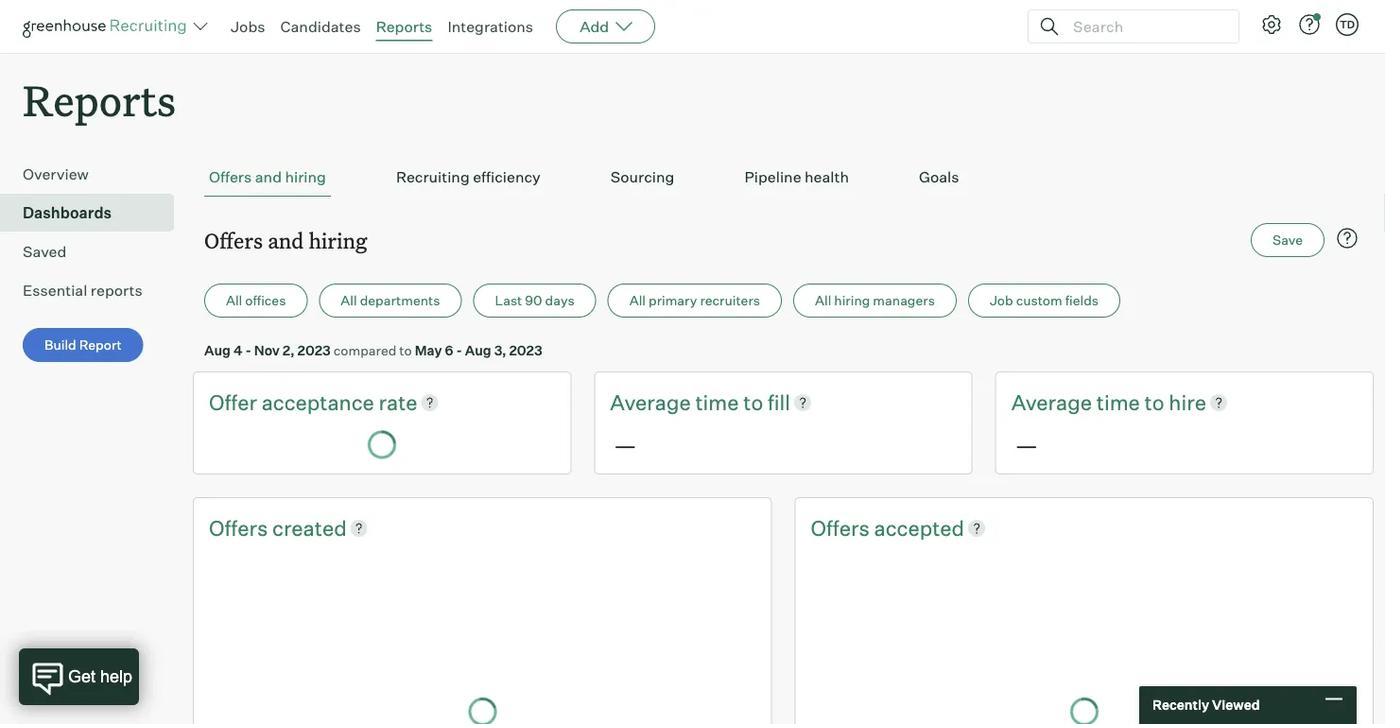Task type: vqa. For each thing, say whether or not it's contained in the screenshot.
0 of 10 (0%)
no



Task type: locate. For each thing, give the bounding box(es) containing it.
report
[[79, 337, 122, 353]]

to link
[[743, 388, 768, 417], [1145, 388, 1169, 417]]

1 horizontal spatial to link
[[1145, 388, 1169, 417]]

jobs
[[231, 17, 265, 36]]

average
[[610, 389, 691, 415], [1011, 389, 1092, 415]]

hiring
[[285, 168, 326, 186], [309, 226, 367, 254], [834, 292, 870, 309]]

2 offers link from the left
[[811, 513, 874, 543]]

1 horizontal spatial aug
[[465, 342, 491, 359]]

goals
[[919, 168, 959, 186]]

all
[[226, 292, 242, 309], [341, 292, 357, 309], [630, 292, 646, 309], [815, 292, 831, 309]]

primary
[[649, 292, 697, 309]]

offers and hiring button
[[204, 158, 331, 197]]

all left primary
[[630, 292, 646, 309]]

reports
[[376, 17, 432, 36], [23, 72, 176, 128]]

1 horizontal spatial -
[[456, 342, 462, 359]]

1 offers link from the left
[[209, 513, 272, 543]]

hire
[[1169, 389, 1206, 415]]

2 average from the left
[[1011, 389, 1092, 415]]

0 horizontal spatial 2023
[[297, 342, 331, 359]]

- right 6
[[456, 342, 462, 359]]

1 horizontal spatial average link
[[1011, 388, 1097, 417]]

to for fill
[[743, 389, 763, 415]]

1 average from the left
[[610, 389, 691, 415]]

0 horizontal spatial aug
[[204, 342, 231, 359]]

2 average time to from the left
[[1011, 389, 1169, 415]]

3 all from the left
[[630, 292, 646, 309]]

1 — from the left
[[614, 431, 637, 459]]

time link left the hire link
[[1097, 388, 1145, 417]]

configure image
[[1260, 13, 1283, 36]]

viewed
[[1212, 697, 1260, 713]]

offer acceptance
[[209, 389, 379, 415]]

to left may
[[399, 342, 412, 359]]

0 horizontal spatial average time to
[[610, 389, 768, 415]]

3,
[[494, 342, 506, 359]]

sourcing
[[611, 168, 675, 186]]

all offices
[[226, 292, 286, 309]]

2 average link from the left
[[1011, 388, 1097, 417]]

—
[[614, 431, 637, 459], [1015, 431, 1038, 459]]

time left 'fill'
[[695, 389, 739, 415]]

time link for hire
[[1097, 388, 1145, 417]]

1 horizontal spatial —
[[1015, 431, 1038, 459]]

0 horizontal spatial offers link
[[209, 513, 272, 543]]

1 vertical spatial reports
[[23, 72, 176, 128]]

job
[[990, 292, 1013, 309]]

aug left the 3,
[[465, 342, 491, 359]]

1 time link from the left
[[695, 388, 743, 417]]

-
[[245, 342, 251, 359], [456, 342, 462, 359]]

add button
[[556, 9, 655, 43]]

2023 right the 3,
[[509, 342, 542, 359]]

time link
[[695, 388, 743, 417], [1097, 388, 1145, 417]]

reports link
[[376, 17, 432, 36]]

reports down greenhouse recruiting image on the top of page
[[23, 72, 176, 128]]

all offices button
[[204, 284, 308, 318]]

all for all hiring managers
[[815, 292, 831, 309]]

health
[[805, 168, 849, 186]]

- right 4
[[245, 342, 251, 359]]

2 time from the left
[[1097, 389, 1140, 415]]

average link for hire
[[1011, 388, 1097, 417]]

average for hire
[[1011, 389, 1092, 415]]

offers link for accepted
[[811, 513, 874, 543]]

td
[[1340, 18, 1355, 31]]

2 to link from the left
[[1145, 388, 1169, 417]]

1 to link from the left
[[743, 388, 768, 417]]

2 — from the left
[[1015, 431, 1038, 459]]

average link
[[610, 388, 695, 417], [1011, 388, 1097, 417]]

1 all from the left
[[226, 292, 242, 309]]

0 vertical spatial hiring
[[285, 168, 326, 186]]

all for all primary recruiters
[[630, 292, 646, 309]]

to
[[399, 342, 412, 359], [743, 389, 763, 415], [1145, 389, 1165, 415]]

build report button
[[23, 328, 143, 362]]

dashboards
[[23, 203, 112, 222]]

sourcing button
[[606, 158, 679, 197]]

tab list
[[204, 158, 1363, 197]]

to left 'fill'
[[743, 389, 763, 415]]

offers
[[209, 168, 252, 186], [204, 226, 263, 254], [209, 515, 272, 541], [811, 515, 874, 541]]

all departments button
[[319, 284, 462, 318]]

and
[[255, 168, 282, 186], [268, 226, 304, 254]]

0 horizontal spatial -
[[245, 342, 251, 359]]

save button
[[1251, 223, 1325, 257]]

2 horizontal spatial to
[[1145, 389, 1165, 415]]

average link for fill
[[610, 388, 695, 417]]

aug left 4
[[204, 342, 231, 359]]

average time to
[[610, 389, 768, 415], [1011, 389, 1169, 415]]

all primary recruiters
[[630, 292, 760, 309]]

1 average link from the left
[[610, 388, 695, 417]]

1 horizontal spatial time
[[1097, 389, 1140, 415]]

0 vertical spatial reports
[[376, 17, 432, 36]]

0 horizontal spatial time link
[[695, 388, 743, 417]]

0 horizontal spatial time
[[695, 389, 739, 415]]

recruiters
[[700, 292, 760, 309]]

1 horizontal spatial 2023
[[509, 342, 542, 359]]

1 time from the left
[[695, 389, 739, 415]]

1 horizontal spatial average time to
[[1011, 389, 1169, 415]]

2023 right 2, at the top left of page
[[297, 342, 331, 359]]

4 all from the left
[[815, 292, 831, 309]]

1 horizontal spatial time link
[[1097, 388, 1145, 417]]

0 horizontal spatial to
[[399, 342, 412, 359]]

offers and hiring inside button
[[209, 168, 326, 186]]

integrations link
[[448, 17, 533, 36]]

0 horizontal spatial to link
[[743, 388, 768, 417]]

1 horizontal spatial to
[[743, 389, 763, 415]]

2023
[[297, 342, 331, 359], [509, 342, 542, 359]]

1 horizontal spatial average
[[1011, 389, 1092, 415]]

all left departments
[[341, 292, 357, 309]]

offers and hiring
[[209, 168, 326, 186], [204, 226, 367, 254]]

all primary recruiters button
[[608, 284, 782, 318]]

1 2023 from the left
[[297, 342, 331, 359]]

2 time link from the left
[[1097, 388, 1145, 417]]

0 horizontal spatial average link
[[610, 388, 695, 417]]

to for hire
[[1145, 389, 1165, 415]]

reports right the candidates link
[[376, 17, 432, 36]]

offers link for created
[[209, 513, 272, 543]]

recruiting
[[396, 168, 470, 186]]

offers link
[[209, 513, 272, 543], [811, 513, 874, 543]]

accepted
[[874, 515, 965, 541]]

2 all from the left
[[341, 292, 357, 309]]

time left hire
[[1097, 389, 1140, 415]]

0 vertical spatial and
[[255, 168, 282, 186]]

overview
[[23, 165, 89, 184]]

aug
[[204, 342, 231, 359], [465, 342, 491, 359]]

essential reports
[[23, 281, 142, 300]]

dashboards link
[[23, 202, 166, 224]]

acceptance
[[262, 389, 374, 415]]

6
[[445, 342, 453, 359]]

time
[[695, 389, 739, 415], [1097, 389, 1140, 415]]

0 vertical spatial offers and hiring
[[209, 168, 326, 186]]

1 horizontal spatial offers link
[[811, 513, 874, 543]]

1 average time to from the left
[[610, 389, 768, 415]]

all left 'managers'
[[815, 292, 831, 309]]

all departments
[[341, 292, 440, 309]]

aug 4 - nov 2, 2023 compared to may 6 - aug 3, 2023
[[204, 342, 542, 359]]

all left "offices"
[[226, 292, 242, 309]]

to left hire
[[1145, 389, 1165, 415]]

0 horizontal spatial —
[[614, 431, 637, 459]]

time link left fill link
[[695, 388, 743, 417]]

0 horizontal spatial average
[[610, 389, 691, 415]]

offers inside button
[[209, 168, 252, 186]]

2 vertical spatial hiring
[[834, 292, 870, 309]]



Task type: describe. For each thing, give the bounding box(es) containing it.
fill
[[768, 389, 791, 415]]

time for hire
[[1097, 389, 1140, 415]]

— for hire
[[1015, 431, 1038, 459]]

jobs link
[[231, 17, 265, 36]]

2,
[[282, 342, 295, 359]]

managers
[[873, 292, 935, 309]]

offices
[[245, 292, 286, 309]]

offer link
[[209, 388, 262, 417]]

accepted link
[[874, 513, 965, 543]]

recruiting efficiency button
[[391, 158, 545, 197]]

essential
[[23, 281, 87, 300]]

to link for hire
[[1145, 388, 1169, 417]]

pipeline health
[[745, 168, 849, 186]]

nov
[[254, 342, 280, 359]]

candidates link
[[280, 17, 361, 36]]

efficiency
[[473, 168, 541, 186]]

days
[[545, 292, 575, 309]]

1 - from the left
[[245, 342, 251, 359]]

compared
[[334, 342, 396, 359]]

tab list containing offers and hiring
[[204, 158, 1363, 197]]

pipeline
[[745, 168, 801, 186]]

created link
[[272, 513, 347, 543]]

last 90 days button
[[473, 284, 596, 318]]

average for fill
[[610, 389, 691, 415]]

may
[[415, 342, 442, 359]]

job custom fields button
[[968, 284, 1121, 318]]

add
[[580, 17, 609, 36]]

last 90 days
[[495, 292, 575, 309]]

integrations
[[448, 17, 533, 36]]

all for all departments
[[341, 292, 357, 309]]

rate
[[379, 389, 418, 415]]

created
[[272, 515, 347, 541]]

1 vertical spatial and
[[268, 226, 304, 254]]

90
[[525, 292, 542, 309]]

save
[[1273, 232, 1303, 248]]

overview link
[[23, 163, 166, 186]]

faq image
[[1336, 227, 1359, 250]]

2 - from the left
[[456, 342, 462, 359]]

goals button
[[914, 158, 964, 197]]

0 horizontal spatial reports
[[23, 72, 176, 128]]

1 vertical spatial hiring
[[309, 226, 367, 254]]

saved link
[[23, 240, 166, 263]]

greenhouse recruiting image
[[23, 15, 193, 38]]

hire link
[[1169, 388, 1206, 417]]

all hiring managers button
[[793, 284, 957, 318]]

time for fill
[[695, 389, 739, 415]]

saved
[[23, 242, 66, 261]]

— for fill
[[614, 431, 637, 459]]

build report
[[44, 337, 122, 353]]

offer
[[209, 389, 257, 415]]

recently viewed
[[1153, 697, 1260, 713]]

job custom fields
[[990, 292, 1099, 309]]

build
[[44, 337, 76, 353]]

reports
[[91, 281, 142, 300]]

td button
[[1336, 13, 1359, 36]]

to link for fill
[[743, 388, 768, 417]]

acceptance link
[[262, 388, 379, 417]]

hiring inside tab list
[[285, 168, 326, 186]]

recruiting efficiency
[[396, 168, 541, 186]]

candidates
[[280, 17, 361, 36]]

Search text field
[[1069, 13, 1222, 40]]

fill link
[[768, 388, 791, 417]]

essential reports link
[[23, 279, 166, 302]]

average time to for fill
[[610, 389, 768, 415]]

fields
[[1065, 292, 1099, 309]]

recently
[[1153, 697, 1209, 713]]

departments
[[360, 292, 440, 309]]

2 aug from the left
[[465, 342, 491, 359]]

4
[[233, 342, 243, 359]]

custom
[[1016, 292, 1063, 309]]

average time to for hire
[[1011, 389, 1169, 415]]

all hiring managers
[[815, 292, 935, 309]]

1 horizontal spatial reports
[[376, 17, 432, 36]]

td button
[[1332, 9, 1363, 40]]

all for all offices
[[226, 292, 242, 309]]

and inside button
[[255, 168, 282, 186]]

time link for fill
[[695, 388, 743, 417]]

last
[[495, 292, 522, 309]]

pipeline health button
[[740, 158, 854, 197]]

1 aug from the left
[[204, 342, 231, 359]]

rate link
[[379, 388, 418, 417]]

2 2023 from the left
[[509, 342, 542, 359]]

1 vertical spatial offers and hiring
[[204, 226, 367, 254]]



